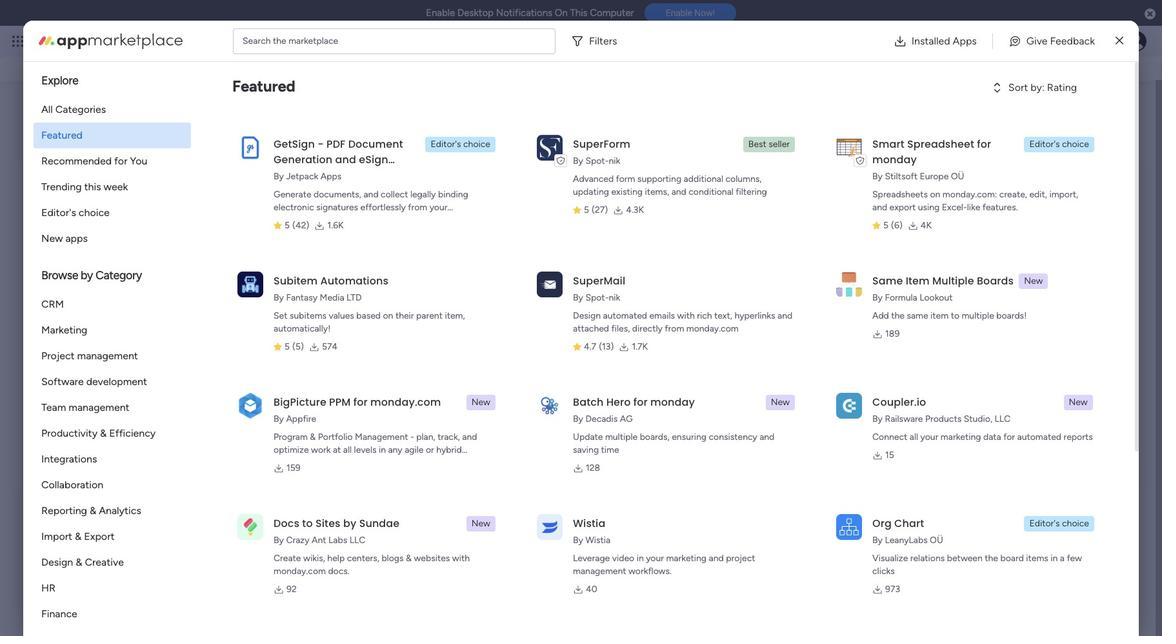 Task type: vqa. For each thing, say whether or not it's contained in the screenshot.
dates
no



Task type: describe. For each thing, give the bounding box(es) containing it.
a
[[1060, 553, 1065, 564]]

new apps
[[41, 232, 88, 245]]

1 vertical spatial apps
[[321, 171, 342, 182]]

getting started element
[[937, 313, 1130, 364]]

sites
[[316, 516, 341, 531]]

and inside update multiple boards, ensuring consistency and saving time
[[760, 432, 775, 443]]

and inside "advanced form supporting additional columns, updating existing items, and conditional filtering"
[[672, 187, 687, 198]]

from inside the design automated emails with rich text, hyperlinks and attached files, directly from monday.com
[[665, 323, 684, 334]]

with inside create wikis, help centers, blogs & websites with monday.com docs.
[[452, 553, 470, 564]]

5 for superform
[[584, 205, 589, 216]]

reporting & analytics
[[41, 505, 141, 517]]

on inside spreadsheets on monday.com: create, edit, import, and export using excel-like features.
[[930, 189, 941, 200]]

video
[[612, 553, 635, 564]]

m
[[72, 531, 85, 550]]

1 vertical spatial workspace
[[130, 526, 187, 540]]

0 vertical spatial to
[[951, 310, 960, 321]]

editor's for getsign - pdf document generation and esign collection
[[431, 139, 461, 150]]

track,
[[438, 432, 460, 443]]

jetpack
[[286, 171, 318, 182]]

by for same item multiple boards
[[873, 292, 883, 303]]

1 horizontal spatial marketing
[[941, 432, 981, 443]]

marketing
[[41, 324, 87, 336]]

your inside boost your workflow in minutes with ready-made templates
[[974, 203, 994, 215]]

& for get
[[965, 289, 972, 301]]

updating
[[573, 187, 609, 198]]

with inside the design automated emails with rich text, hyperlinks and attached files, directly from monday.com
[[677, 310, 695, 321]]

org chart
[[873, 516, 924, 531]]

for left you
[[114, 155, 128, 167]]

see plans button
[[208, 32, 271, 51]]

advanced
[[573, 174, 614, 185]]

monday work management
[[57, 34, 201, 48]]

0 horizontal spatial oü
[[930, 535, 944, 546]]

1 spot- from the top
[[586, 156, 609, 167]]

workspace inside quick search results list box
[[180, 259, 224, 270]]

multiple
[[933, 274, 974, 289]]

enable desktop notifications on this computer
[[426, 7, 634, 19]]

(42)
[[292, 220, 309, 231]]

0 horizontal spatial main
[[103, 526, 128, 540]]

marketing inside leverage video in your marketing and project management workflows.
[[666, 553, 707, 564]]

quick
[[1058, 51, 1085, 63]]

optimize
[[274, 445, 309, 456]]

monday.com up 'plan,'
[[371, 395, 441, 410]]

text,
[[715, 310, 733, 321]]

best seller
[[749, 139, 790, 150]]

app logo image for set subitems values based on their parent item, automatically!
[[238, 272, 263, 297]]

additional
[[684, 174, 724, 185]]

invite your teammates and start collaborating
[[139, 418, 350, 430]]

work inside quick search results list box
[[74, 259, 93, 270]]

monday.com inside create wikis, help centers, blogs & websites with monday.com docs.
[[274, 566, 326, 577]]

design for design & creative
[[41, 556, 73, 569]]

inbox
[[191, 57, 216, 70]]

by for batch hero for monday
[[573, 414, 583, 425]]

management for team management
[[69, 401, 130, 414]]

invite members image
[[993, 35, 1006, 48]]

automatically!
[[274, 323, 331, 334]]

llc for docs to sites by sundae
[[350, 535, 366, 546]]

same item multiple boards
[[873, 274, 1014, 289]]

0 horizontal spatial boards,
[[154, 57, 188, 70]]

enable for enable now!
[[666, 8, 693, 18]]

app logo image for design automated emails with rich text, hyperlinks and attached files, directly from monday.com
[[537, 272, 563, 297]]

crm
[[41, 298, 64, 310]]

& for analytics
[[90, 505, 96, 517]]

lookout
[[920, 292, 953, 303]]

export
[[890, 202, 916, 213]]

by inside "supermail by spot-nik"
[[573, 292, 583, 303]]

work management > main workspace
[[74, 259, 224, 270]]

close recently visited image
[[41, 107, 57, 123]]

from inside generate documents, and collect legally binding electronic signatures effortlessly from your monday.com boards
[[408, 202, 427, 213]]

create,
[[1000, 189, 1028, 200]]

get for inspired
[[974, 289, 990, 301]]

development
[[86, 376, 147, 388]]

by spot-nik
[[573, 156, 620, 167]]

0 horizontal spatial featured
[[41, 129, 83, 141]]

1.7k
[[632, 341, 648, 352]]

hero
[[606, 395, 631, 410]]

boards, inside update multiple boards, ensuring consistency and saving time
[[640, 432, 670, 443]]

superform
[[573, 137, 631, 152]]

your left 'teammates'
[[167, 418, 188, 430]]

- inside the program & portfolio management - plan, track, and optimize work at all levels in any agile or hybrid framework
[[410, 432, 414, 443]]

leanylabs
[[885, 535, 928, 546]]

best
[[749, 139, 767, 150]]

teammates
[[191, 418, 243, 430]]

(5)
[[292, 341, 304, 352]]

my
[[59, 487, 76, 501]]

you
[[130, 155, 147, 167]]

data
[[984, 432, 1002, 443]]

by inside subitem automations by fantasy media ltd
[[274, 292, 284, 303]]

editor's for org chart
[[1030, 518, 1060, 529]]

team management
[[41, 401, 130, 414]]

5 (27)
[[584, 205, 608, 216]]

editor's down trending
[[41, 207, 76, 219]]

your inside leverage video in your marketing and project management workflows.
[[646, 553, 664, 564]]

automated inside the design automated emails with rich text, hyperlinks and attached files, directly from monday.com
[[603, 310, 647, 321]]

v2 user feedback image
[[947, 50, 957, 64]]

categories
[[55, 103, 106, 116]]

574
[[322, 341, 338, 352]]

work inside the program & portfolio management - plan, track, and optimize work at all levels in any agile or hybrid framework
[[311, 445, 331, 456]]

blogs
[[382, 553, 404, 564]]

apps image
[[1021, 35, 1034, 48]]

smart spreadsheet for monday
[[873, 137, 992, 167]]

& inside create wikis, help centers, blogs & websites with monday.com docs.
[[406, 553, 412, 564]]

roy
[[105, 353, 122, 365]]

0 horizontal spatial workspaces
[[79, 487, 143, 501]]

notes
[[76, 238, 105, 250]]

by railsware products studio, llc
[[873, 414, 1011, 425]]

software
[[41, 376, 84, 388]]

app logo image for leverage video in your marketing and project management workflows.
[[537, 514, 563, 540]]

hr
[[41, 582, 56, 594]]

and down see
[[219, 57, 236, 70]]

choice down this
[[79, 207, 110, 219]]

by for smart spreadsheet for monday
[[873, 171, 883, 182]]

installed
[[912, 35, 951, 47]]

sort
[[1009, 81, 1028, 94]]

5 (42)
[[285, 220, 309, 231]]

1 horizontal spatial featured
[[232, 77, 295, 96]]

and inside the program & portfolio management - plan, track, and optimize work at all levels in any agile or hybrid framework
[[462, 432, 477, 443]]

agile
[[405, 445, 424, 456]]

editor's choice up apps
[[41, 207, 110, 219]]

directly
[[632, 323, 663, 334]]

labs
[[329, 535, 347, 546]]

in inside visualize relations between the board items in a few clicks
[[1051, 553, 1058, 564]]

roy mann image
[[72, 354, 97, 380]]

for for batch hero for monday
[[634, 395, 648, 410]]

editor's choice for org chart
[[1030, 518, 1090, 529]]

ag
[[620, 414, 633, 425]]

reporting
[[41, 505, 87, 517]]

week
[[104, 181, 128, 193]]

management for work management > main workspace
[[95, 259, 149, 270]]

productivity & efficiency
[[41, 427, 156, 440]]

1 vertical spatial automated
[[1018, 432, 1062, 443]]

enable for enable desktop notifications on this computer
[[426, 7, 455, 19]]

connect
[[873, 432, 908, 443]]

enable now!
[[666, 8, 715, 18]]

set subitems values based on their parent item, automatically!
[[274, 310, 465, 334]]

0 vertical spatial all
[[910, 432, 919, 443]]

management up quickly access your recent boards, inbox and workspaces
[[130, 34, 201, 48]]

spot- inside "supermail by spot-nik"
[[586, 292, 609, 303]]

app logo image for connect all your marketing data for automated reports
[[836, 393, 862, 419]]

monday for smart spreadsheet for monday
[[873, 152, 917, 167]]

conditional
[[689, 187, 734, 198]]

ready-
[[944, 218, 974, 230]]

your down by railsware products studio, llc
[[921, 432, 939, 443]]

design automated emails with rich text, hyperlinks and attached files, directly from monday.com
[[573, 310, 793, 334]]

item
[[906, 274, 930, 289]]

select product image
[[12, 35, 25, 48]]

hyperlinks
[[735, 310, 776, 321]]

integrations
[[41, 453, 97, 465]]

0 vertical spatial by
[[81, 269, 93, 283]]

management for project management
[[77, 350, 138, 362]]

help image
[[1081, 35, 1094, 48]]

invite for invite your teammates and start collaborating
[[139, 418, 165, 430]]

for right data
[[1004, 432, 1015, 443]]

llc for coupler.io
[[995, 414, 1011, 425]]

productivity
[[41, 427, 98, 440]]

give for give feedback
[[962, 51, 982, 63]]

decadis
[[586, 414, 618, 425]]

choice for smart spreadsheet for monday
[[1062, 139, 1090, 150]]

import & export
[[41, 531, 115, 543]]

for for bigpicture ppm for monday.com
[[354, 395, 368, 410]]

quick search
[[1058, 51, 1120, 63]]

quick search results list box
[[41, 123, 906, 294]]

dapulse close image
[[1145, 8, 1156, 21]]

app logo image left smart
[[836, 135, 862, 161]]

coupler.io
[[873, 395, 926, 410]]

fantasy
[[286, 292, 318, 303]]

docs.
[[328, 566, 350, 577]]

enable now! button
[[645, 3, 736, 23]]

project management
[[41, 350, 138, 362]]

new for bigpicture
[[472, 397, 491, 408]]

in inside boost your workflow in minutes with ready-made templates
[[1042, 203, 1050, 215]]

and left the start
[[246, 418, 263, 430]]

workspace image
[[63, 525, 94, 556]]

documents,
[[314, 189, 361, 200]]

in inside leverage video in your marketing and project management workflows.
[[637, 553, 644, 564]]

mann
[[124, 353, 148, 365]]

templates image image
[[948, 102, 1119, 191]]

0 vertical spatial work
[[104, 34, 128, 48]]

and inside help center element
[[1012, 402, 1027, 413]]

& for efficiency
[[100, 427, 107, 440]]

the inside visualize relations between the board items in a few clicks
[[985, 553, 998, 564]]



Task type: locate. For each thing, give the bounding box(es) containing it.
1 horizontal spatial main
[[159, 259, 178, 270]]

app logo image left docs
[[238, 514, 263, 540]]

apps up documents,
[[321, 171, 342, 182]]

- left pdf
[[318, 137, 324, 152]]

by for getsign - pdf document generation and esign collection
[[274, 171, 284, 182]]

search right see
[[243, 35, 271, 46]]

by up connect
[[873, 414, 883, 425]]

4.7
[[584, 341, 596, 352]]

multiple inside update multiple boards, ensuring consistency and saving time
[[605, 432, 638, 443]]

1 horizontal spatial monday
[[651, 395, 695, 410]]

crazy
[[286, 535, 310, 546]]

desktop
[[458, 7, 494, 19]]

explore
[[41, 74, 78, 88]]

0 horizontal spatial with
[[452, 553, 470, 564]]

0 vertical spatial wistia
[[573, 516, 606, 531]]

0 horizontal spatial learn
[[937, 289, 962, 301]]

1 horizontal spatial on
[[930, 189, 941, 200]]

monday.com down electronic
[[274, 215, 326, 226]]

choice
[[463, 139, 491, 150], [1062, 139, 1090, 150], [79, 207, 110, 219], [1062, 518, 1090, 529]]

0 vertical spatial learn
[[937, 289, 962, 301]]

1 horizontal spatial design
[[573, 310, 601, 321]]

workspaces up analytics
[[79, 487, 143, 501]]

0 horizontal spatial to
[[302, 516, 313, 531]]

private board image
[[57, 238, 72, 252]]

1 horizontal spatial automated
[[1018, 432, 1062, 443]]

same
[[907, 310, 929, 321]]

by left stiltsoft
[[873, 171, 883, 182]]

learn and get support
[[988, 402, 1077, 413]]

1 horizontal spatial get
[[1029, 402, 1043, 413]]

0 vertical spatial workspaces
[[239, 57, 294, 70]]

automated down learn and get support
[[1018, 432, 1062, 443]]

multiple
[[962, 310, 994, 321], [605, 432, 638, 443]]

monday.com inside the design automated emails with rich text, hyperlinks and attached files, directly from monday.com
[[687, 323, 739, 334]]

collaborating
[[289, 418, 350, 430]]

and inside leverage video in your marketing and project management workflows.
[[709, 553, 724, 564]]

1 horizontal spatial apps
[[953, 35, 977, 47]]

from down legally
[[408, 202, 427, 213]]

the left board
[[985, 553, 998, 564]]

1 vertical spatial multiple
[[605, 432, 638, 443]]

invite down development at left
[[139, 418, 165, 430]]

app logo image left org
[[836, 514, 862, 540]]

0 horizontal spatial the
[[273, 35, 286, 46]]

get left support
[[1029, 402, 1043, 413]]

app logo image for generate documents, and collect legally binding electronic signatures effortlessly from your monday.com boards
[[238, 135, 263, 161]]

and inside generate documents, and collect legally binding electronic signatures effortlessly from your monday.com boards
[[364, 189, 379, 200]]

work up recent
[[104, 34, 128, 48]]

2 horizontal spatial with
[[1092, 203, 1112, 215]]

5 left (5)
[[285, 341, 290, 352]]

1 vertical spatial to
[[302, 516, 313, 531]]

invite inside 'button'
[[847, 418, 869, 429]]

1 horizontal spatial -
[[410, 432, 414, 443]]

2 nik from the top
[[609, 292, 620, 303]]

in left a
[[1051, 553, 1058, 564]]

by for coupler.io
[[873, 414, 883, 425]]

0 vertical spatial on
[[930, 189, 941, 200]]

my workspaces
[[59, 487, 143, 501]]

dapulse x slim image
[[1116, 33, 1124, 49]]

1 vertical spatial marketing
[[666, 553, 707, 564]]

inbox image
[[964, 35, 977, 48]]

0 vertical spatial multiple
[[962, 310, 994, 321]]

0 vertical spatial from
[[408, 202, 427, 213]]

document
[[348, 137, 403, 152]]

main inside quick search results list box
[[159, 259, 178, 270]]

with right minutes
[[1092, 203, 1112, 215]]

filters
[[589, 35, 617, 47]]

for right spreadsheet
[[977, 137, 992, 152]]

& for export
[[75, 531, 82, 543]]

items
[[1026, 553, 1049, 564]]

by for superform
[[573, 156, 583, 167]]

in down management
[[379, 445, 386, 456]]

& down collaborating
[[310, 432, 316, 443]]

component image
[[57, 258, 69, 269]]

0 vertical spatial monday
[[57, 34, 102, 48]]

choice for org chart
[[1062, 518, 1090, 529]]

multiple up the time
[[605, 432, 638, 443]]

same
[[873, 274, 903, 289]]

workspaces down "plans"
[[239, 57, 294, 70]]

give for give feedback
[[1027, 35, 1048, 47]]

choice up import,
[[1062, 139, 1090, 150]]

0 horizontal spatial monday
[[57, 34, 102, 48]]

management inside leverage video in your marketing and project management workflows.
[[573, 566, 626, 577]]

0 vertical spatial get
[[974, 289, 990, 301]]

by for docs to sites by sundae
[[274, 535, 284, 546]]

& left efficiency
[[100, 427, 107, 440]]

from down emails
[[665, 323, 684, 334]]

app logo image for program & portfolio management - plan, track, and optimize work at all levels in any agile or hybrid framework
[[238, 393, 263, 419]]

all
[[910, 432, 919, 443], [343, 445, 352, 456]]

5 for getsign - pdf document generation and esign collection
[[285, 220, 290, 231]]

oü
[[951, 171, 965, 182], [930, 535, 944, 546]]

by down supermail
[[573, 292, 583, 303]]

monday.com inside generate documents, and collect legally binding electronic signatures effortlessly from your monday.com boards
[[274, 215, 326, 226]]

0 horizontal spatial multiple
[[605, 432, 638, 443]]

and up effortlessly
[[364, 189, 379, 200]]

monday for batch hero for monday
[[651, 395, 695, 410]]

and inside getsign - pdf document generation and esign collection
[[335, 152, 356, 167]]

ltd
[[347, 292, 362, 303]]

workflows.
[[629, 566, 672, 577]]

by up advanced
[[573, 156, 583, 167]]

5 left (27)
[[584, 205, 589, 216]]

1 vertical spatial by
[[343, 516, 357, 531]]

& for creative
[[76, 556, 82, 569]]

the for add
[[891, 310, 905, 321]]

1 vertical spatial from
[[665, 323, 684, 334]]

all right at at the bottom left of page
[[343, 445, 352, 456]]

editor's choice for smart spreadsheet for monday
[[1030, 139, 1090, 150]]

few
[[1067, 553, 1082, 564]]

item
[[931, 310, 949, 321]]

trending this week
[[41, 181, 128, 193]]

editor's up binding
[[431, 139, 461, 150]]

1 horizontal spatial enable
[[666, 8, 693, 18]]

by down org
[[873, 535, 883, 546]]

1 vertical spatial wistia
[[586, 535, 611, 546]]

for right ppm
[[354, 395, 368, 410]]

analytics
[[99, 505, 141, 517]]

edit,
[[1030, 189, 1048, 200]]

featured down "plans"
[[232, 77, 295, 96]]

attached
[[573, 323, 609, 334]]

invite left railsware
[[847, 418, 869, 429]]

0 horizontal spatial give
[[962, 51, 982, 63]]

monday up ensuring on the bottom
[[651, 395, 695, 410]]

notifications image
[[936, 35, 949, 48]]

1 vertical spatial the
[[891, 310, 905, 321]]

& inside the program & portfolio management - plan, track, and optimize work at all levels in any agile or hybrid framework
[[310, 432, 316, 443]]

on
[[930, 189, 941, 200], [383, 310, 393, 321]]

appfire
[[286, 414, 316, 425]]

monday.com down create
[[274, 566, 326, 577]]

app logo image left coupler.io
[[836, 393, 862, 419]]

0 vertical spatial spot-
[[586, 156, 609, 167]]

0 vertical spatial design
[[573, 310, 601, 321]]

15
[[886, 450, 894, 461]]

monday.com
[[274, 215, 326, 226], [687, 323, 739, 334], [371, 395, 441, 410], [274, 566, 326, 577]]

monday.com:
[[943, 189, 997, 200]]

0 vertical spatial featured
[[232, 77, 295, 96]]

monday down smart
[[873, 152, 917, 167]]

and left support
[[1012, 402, 1027, 413]]

0 horizontal spatial design
[[41, 556, 73, 569]]

5 left (42)
[[285, 220, 290, 231]]

editor's choice for getsign - pdf document generation and esign collection
[[431, 139, 491, 150]]

search everything image
[[1053, 35, 1066, 48]]

main down analytics
[[103, 526, 128, 540]]

2 horizontal spatial the
[[985, 553, 998, 564]]

0 vertical spatial search
[[243, 35, 271, 46]]

learn for learn & get inspired
[[937, 289, 962, 301]]

1 horizontal spatial the
[[891, 310, 905, 321]]

enable left now!
[[666, 8, 693, 18]]

wistia
[[573, 516, 606, 531], [586, 535, 611, 546]]

editor's choice up binding
[[431, 139, 491, 150]]

your down apps marketplace image
[[98, 57, 119, 70]]

org
[[873, 516, 892, 531]]

& for portfolio
[[310, 432, 316, 443]]

- up agile
[[410, 432, 414, 443]]

llc up data
[[995, 414, 1011, 425]]

0 vertical spatial the
[[273, 35, 286, 46]]

0 horizontal spatial llc
[[350, 535, 366, 546]]

inspired
[[992, 289, 1029, 301]]

1 vertical spatial main
[[103, 526, 128, 540]]

rating
[[1047, 81, 1077, 94]]

1 vertical spatial -
[[410, 432, 414, 443]]

in inside the program & portfolio management - plan, track, and optimize work at all levels in any agile or hybrid framework
[[379, 445, 386, 456]]

management inside quick search results list box
[[95, 259, 149, 270]]

0 horizontal spatial apps
[[321, 171, 342, 182]]

lottie animation element
[[571, 33, 934, 82]]

1 horizontal spatial to
[[951, 310, 960, 321]]

0 horizontal spatial on
[[383, 310, 393, 321]]

0 horizontal spatial search
[[243, 35, 271, 46]]

0 horizontal spatial -
[[318, 137, 324, 152]]

1 vertical spatial boards,
[[640, 432, 670, 443]]

all
[[41, 103, 53, 116]]

0 vertical spatial nik
[[609, 156, 620, 167]]

learn for learn and get support
[[988, 402, 1010, 413]]

any
[[388, 445, 403, 456]]

1 horizontal spatial give
[[1027, 35, 1048, 47]]

give inside button
[[1027, 35, 1048, 47]]

management
[[355, 432, 408, 443]]

item,
[[445, 310, 465, 321]]

1 vertical spatial on
[[383, 310, 393, 321]]

2 vertical spatial monday
[[651, 395, 695, 410]]

browse
[[41, 269, 78, 283]]

0 horizontal spatial by
[[81, 269, 93, 283]]

smart
[[873, 137, 905, 152]]

import,
[[1050, 189, 1079, 200]]

workspace
[[180, 259, 224, 270], [130, 526, 187, 540]]

recently
[[59, 108, 107, 122]]

app logo image left the same
[[836, 272, 862, 297]]

subitem automations by fantasy media ltd
[[274, 274, 389, 303]]

0 vertical spatial marketing
[[941, 432, 981, 443]]

relations
[[911, 553, 945, 564]]

management up development at left
[[77, 350, 138, 362]]

0 horizontal spatial enable
[[426, 7, 455, 19]]

on inside set subitems values based on their parent item, automatically!
[[383, 310, 393, 321]]

update multiple boards, ensuring consistency and saving time
[[573, 432, 775, 456]]

and inside spreadsheets on monday.com: create, edit, import, and export using excel-like features.
[[873, 202, 888, 213]]

monday up access
[[57, 34, 102, 48]]

get for support
[[1029, 402, 1043, 413]]

1 vertical spatial learn
[[988, 402, 1010, 413]]

recently visited
[[59, 108, 146, 122]]

workspace right >
[[180, 259, 224, 270]]

export
[[84, 531, 115, 543]]

app logo image left by spot-nik
[[537, 135, 563, 161]]

add the same item to multiple boards!
[[873, 310, 1027, 321]]

new for batch
[[771, 397, 790, 408]]

0 vertical spatial boards,
[[154, 57, 188, 70]]

app logo image left getsign
[[238, 135, 263, 161]]

time
[[601, 445, 619, 456]]

your up made
[[974, 203, 994, 215]]

by up set
[[274, 292, 284, 303]]

0 horizontal spatial invite
[[139, 418, 165, 430]]

0 horizontal spatial get
[[974, 289, 990, 301]]

0 horizontal spatial marketing
[[666, 553, 707, 564]]

choice up binding
[[463, 139, 491, 150]]

multiple down learn & get inspired
[[962, 310, 994, 321]]

by:
[[1031, 81, 1045, 94]]

0 vertical spatial -
[[318, 137, 324, 152]]

for right hero
[[634, 395, 648, 410]]

0 vertical spatial automated
[[603, 310, 647, 321]]

1 vertical spatial nik
[[609, 292, 620, 303]]

by for bigpicture ppm for monday.com
[[274, 414, 284, 425]]

bigpicture ppm for monday.com
[[274, 395, 441, 410]]

automated up files,
[[603, 310, 647, 321]]

marketing up 'workflows.' at right
[[666, 553, 707, 564]]

nik down supermail
[[609, 292, 620, 303]]

1 horizontal spatial search
[[1088, 51, 1120, 63]]

1 horizontal spatial llc
[[995, 414, 1011, 425]]

on left their
[[383, 310, 393, 321]]

by stiltsoft europe oü
[[873, 171, 965, 182]]

editor's up items
[[1030, 518, 1060, 529]]

apps marketplace image
[[39, 33, 183, 49]]

and inside the design automated emails with rich text, hyperlinks and attached files, directly from monday.com
[[778, 310, 793, 321]]

in
[[1042, 203, 1050, 215], [379, 445, 386, 456], [637, 553, 644, 564], [1051, 553, 1058, 564]]

and right the hyperlinks
[[778, 310, 793, 321]]

and down pdf
[[335, 152, 356, 167]]

excel-
[[942, 202, 967, 213]]

1 horizontal spatial oü
[[951, 171, 965, 182]]

1 image
[[974, 26, 986, 41]]

ant
[[312, 535, 326, 546]]

recommended for you
[[41, 155, 147, 167]]

monday inside smart spreadsheet for monday
[[873, 152, 917, 167]]

app logo image for visualize relations between the board items in a few clicks
[[836, 514, 862, 540]]

and up 5 (6)
[[873, 202, 888, 213]]

0 horizontal spatial work
[[74, 259, 93, 270]]

marketing down 'studio,'
[[941, 432, 981, 443]]

1 horizontal spatial with
[[677, 310, 695, 321]]

boards
[[328, 215, 356, 226]]

editor's up edit,
[[1030, 139, 1060, 150]]

files,
[[612, 323, 630, 334]]

2 vertical spatial with
[[452, 553, 470, 564]]

formula
[[885, 292, 918, 303]]

1 horizontal spatial multiple
[[962, 310, 994, 321]]

app logo image for create wikis, help centers, blogs & websites with monday.com docs.
[[238, 514, 263, 540]]

to up crazy at the bottom left of page
[[302, 516, 313, 531]]

0 vertical spatial workspace
[[180, 259, 224, 270]]

plan,
[[416, 432, 435, 443]]

1 vertical spatial featured
[[41, 129, 83, 141]]

2 vertical spatial work
[[311, 445, 331, 456]]

enable inside enable now! 'button'
[[666, 8, 693, 18]]

92
[[287, 584, 297, 595]]

framework
[[274, 458, 317, 469]]

filters button
[[566, 28, 628, 54]]

main right >
[[159, 259, 178, 270]]

app logo image
[[238, 135, 263, 161], [537, 135, 563, 161], [836, 135, 862, 161], [238, 272, 263, 297], [537, 272, 563, 297], [836, 272, 862, 297], [537, 393, 563, 419], [238, 393, 263, 419], [836, 393, 862, 419], [238, 514, 263, 540], [537, 514, 563, 540], [836, 514, 862, 540]]

new for same
[[1024, 276, 1043, 287]]

items,
[[645, 187, 669, 198]]

docs
[[274, 516, 300, 531]]

1 vertical spatial llc
[[350, 535, 366, 546]]

by leanylabs oü
[[873, 535, 944, 546]]

1 vertical spatial all
[[343, 445, 352, 456]]

spreadsheets
[[873, 189, 928, 200]]

editor's for smart spreadsheet for monday
[[1030, 139, 1060, 150]]

all inside the program & portfolio management - plan, track, and optimize work at all levels in any agile or hybrid framework
[[343, 445, 352, 456]]

1 vertical spatial get
[[1029, 402, 1043, 413]]

editor's choice up a
[[1030, 518, 1090, 529]]

finance
[[41, 608, 77, 620]]

all down railsware
[[910, 432, 919, 443]]

apps up v2 user feedback image at the top right
[[953, 35, 977, 47]]

1 horizontal spatial by
[[343, 516, 357, 531]]

0 horizontal spatial all
[[343, 445, 352, 456]]

app logo image for update multiple boards, ensuring consistency and saving time
[[537, 393, 563, 419]]

learn inside help center element
[[988, 402, 1010, 413]]

(27)
[[592, 205, 608, 216]]

visualize
[[873, 553, 908, 564]]

notifications
[[496, 7, 553, 19]]

help center element
[[937, 375, 1130, 426]]

category
[[95, 269, 142, 283]]

give down inbox icon
[[962, 51, 982, 63]]

close my workspaces image
[[41, 486, 57, 502]]

sort by: rating
[[1009, 81, 1077, 94]]

supporting
[[638, 174, 682, 185]]

1 nik from the top
[[609, 156, 620, 167]]

1 vertical spatial spot-
[[586, 292, 609, 303]]

& right blogs at the bottom of page
[[406, 553, 412, 564]]

spot- down superform
[[586, 156, 609, 167]]

your inside generate documents, and collect legally binding electronic signatures effortlessly from your monday.com boards
[[430, 202, 448, 213]]

kendall parks image
[[1126, 31, 1147, 52]]

invite for invite
[[847, 418, 869, 429]]

management left >
[[95, 259, 149, 270]]

oü up monday.com:
[[951, 171, 965, 182]]

design for design automated emails with rich text, hyperlinks and attached files, directly from monday.com
[[573, 310, 601, 321]]

2 horizontal spatial monday
[[873, 152, 917, 167]]

collection
[[274, 168, 327, 183]]

learn & get inspired
[[937, 289, 1029, 301]]

1 vertical spatial oü
[[930, 535, 944, 546]]

enable left desktop
[[426, 7, 455, 19]]

design up attached
[[573, 310, 601, 321]]

0 vertical spatial apps
[[953, 35, 977, 47]]

with inside boost your workflow in minutes with ready-made templates
[[1092, 203, 1112, 215]]

search inside quick search button
[[1088, 51, 1120, 63]]

europe
[[920, 171, 949, 182]]

with left "rich"
[[677, 310, 695, 321]]

1 vertical spatial with
[[677, 310, 695, 321]]

- inside getsign - pdf document generation and esign collection
[[318, 137, 324, 152]]

by down docs
[[274, 535, 284, 546]]

the for search
[[273, 35, 286, 46]]

work right component "image"
[[74, 259, 93, 270]]

v2 bolt switch image
[[1048, 50, 1055, 64]]

1 vertical spatial search
[[1088, 51, 1120, 63]]

clicks
[[873, 566, 895, 577]]

1 vertical spatial give
[[962, 51, 982, 63]]

2 spot- from the top
[[586, 292, 609, 303]]

your up 'workflows.' at right
[[646, 553, 664, 564]]

the right add
[[891, 310, 905, 321]]

and right items,
[[672, 187, 687, 198]]

(6)
[[891, 220, 903, 231]]

workflow
[[997, 203, 1039, 215]]

0 vertical spatial oü
[[951, 171, 965, 182]]

installed apps button
[[883, 28, 987, 54]]

app logo image left the start
[[238, 393, 263, 419]]

apps
[[65, 232, 88, 245]]

and left project
[[709, 553, 724, 564]]

get inside help center element
[[1029, 402, 1043, 413]]

by for org chart
[[873, 535, 883, 546]]

for for smart spreadsheet for monday
[[977, 137, 992, 152]]

apps inside installed apps "button"
[[953, 35, 977, 47]]

5 for smart spreadsheet for monday
[[884, 220, 889, 231]]

search the marketplace
[[243, 35, 338, 46]]

trending
[[41, 181, 82, 193]]

with right websites
[[452, 553, 470, 564]]

new for docs
[[472, 518, 491, 529]]

for inside smart spreadsheet for monday
[[977, 137, 992, 152]]

by inside wistia by wistia
[[573, 535, 583, 546]]

nik inside "supermail by spot-nik"
[[609, 292, 620, 303]]

featured
[[232, 77, 295, 96], [41, 129, 83, 141]]

1 vertical spatial workspaces
[[79, 487, 143, 501]]

choice for getsign - pdf document generation and esign collection
[[463, 139, 491, 150]]

spot- down supermail
[[586, 292, 609, 303]]

1 horizontal spatial from
[[665, 323, 684, 334]]

0 vertical spatial llc
[[995, 414, 1011, 425]]

app logo image for add the same item to multiple boards!
[[836, 272, 862, 297]]

design inside the design automated emails with rich text, hyperlinks and attached files, directly from monday.com
[[573, 310, 601, 321]]

1 vertical spatial monday
[[873, 152, 917, 167]]

and right track,
[[462, 432, 477, 443]]

see plans
[[226, 35, 265, 46]]

1 horizontal spatial work
[[104, 34, 128, 48]]



